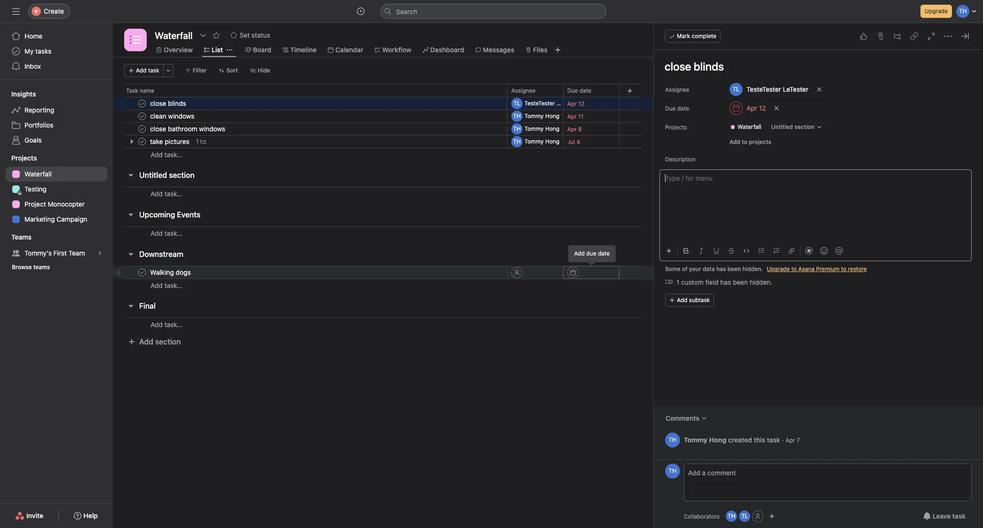 Task type: locate. For each thing, give the bounding box(es) containing it.
th inside main content
[[669, 436, 677, 443]]

0 vertical spatial tl
[[514, 100, 521, 107]]

0 horizontal spatial tl
[[514, 100, 521, 107]]

1 vertical spatial move tasks between sections image
[[492, 126, 498, 132]]

1 horizontal spatial waterfall
[[738, 123, 762, 130]]

1 completed checkbox from the top
[[137, 111, 148, 122]]

tommy's first team
[[24, 249, 85, 257]]

1 horizontal spatial 12
[[760, 104, 767, 112]]

testetester letester inside dropdown button
[[747, 85, 809, 93]]

task… down walking dogs text field
[[165, 281, 183, 289]]

main content containing testetester letester
[[654, 50, 984, 459]]

1 add task… from the top
[[151, 150, 183, 158]]

insights button
[[0, 89, 36, 99]]

0 vertical spatial collapse task list for this section image
[[127, 171, 135, 179]]

1 vertical spatial testetester
[[525, 100, 555, 107]]

add task… button up add section
[[151, 320, 183, 330]]

apr right · on the right of the page
[[786, 437, 796, 444]]

waterfall link
[[727, 122, 766, 132], [6, 167, 107, 182]]

4 completed checkbox from the top
[[137, 267, 148, 278]]

testetester up the clear due date image
[[747, 85, 782, 93]]

task left · on the right of the page
[[768, 436, 781, 444]]

collapse task list for this section image
[[127, 302, 135, 310]]

has right field
[[721, 278, 732, 286]]

4 add task… button from the top
[[151, 280, 183, 291]]

0 vertical spatial letester
[[784, 85, 809, 93]]

0 vertical spatial hidden.
[[743, 266, 764, 273]]

full screen image
[[928, 32, 936, 40]]

1 horizontal spatial tl
[[742, 513, 749, 520]]

more actions image
[[166, 68, 171, 73]]

task name
[[126, 87, 154, 94]]

0 vertical spatial section
[[795, 123, 815, 130]]

1 vertical spatial upgrade
[[767, 266, 790, 273]]

0 horizontal spatial testetester letester
[[525, 100, 579, 107]]

sort
[[227, 67, 238, 74]]

take pictures text field
[[148, 137, 192, 146]]

add task… row
[[113, 148, 654, 161], [113, 187, 654, 205], [113, 226, 654, 244], [113, 279, 654, 292], [113, 318, 654, 336]]

task… up add section
[[165, 321, 183, 329]]

1 horizontal spatial untitled section
[[772, 123, 815, 130]]

apr 12 up the apr 11
[[568, 100, 585, 107]]

comments
[[666, 414, 700, 422]]

task…
[[165, 150, 183, 158], [165, 190, 183, 198], [165, 229, 183, 237], [165, 281, 183, 289], [165, 321, 183, 329]]

1 horizontal spatial waterfall link
[[727, 122, 766, 132]]

add task… button down upcoming events button
[[151, 228, 183, 239]]

0 vertical spatial completed image
[[137, 111, 148, 122]]

2 collapse task list for this section image from the top
[[127, 211, 135, 218]]

add inside header downstream tree grid
[[151, 281, 163, 289]]

tommy hong link
[[685, 436, 727, 444]]

2 add task… from the top
[[151, 190, 183, 198]]

add task… button down untitled section button
[[151, 189, 183, 199]]

code image
[[744, 248, 750, 254]]

task… down take pictures 'text field'
[[165, 150, 183, 158]]

0 vertical spatial upgrade
[[926, 8, 949, 15]]

completed checkbox inside clean windows cell
[[137, 111, 148, 122]]

apr 11
[[568, 113, 584, 120]]

0 horizontal spatial apr 12
[[568, 100, 585, 107]]

1 horizontal spatial due
[[666, 105, 676, 112]]

untitled section inside dropdown button
[[772, 123, 815, 130]]

1 horizontal spatial task
[[768, 436, 781, 444]]

upgrade
[[926, 8, 949, 15], [767, 266, 790, 273]]

mark complete
[[677, 32, 717, 40]]

testetester up tommy hong button
[[525, 100, 555, 107]]

0 vertical spatial th button
[[666, 433, 681, 448]]

attachments: add a file to this task, close blinds image
[[878, 32, 885, 40]]

2 completed image from the top
[[137, 123, 148, 135]]

1 vertical spatial waterfall link
[[6, 167, 107, 182]]

set status button
[[227, 29, 275, 42]]

0 vertical spatial projects
[[666, 124, 687, 131]]

untitled section
[[772, 123, 815, 130], [139, 171, 195, 179]]

0 vertical spatial task
[[148, 67, 159, 74]]

move tasks between sections image inside close bathroom windows cell
[[492, 126, 498, 132]]

apr inside tommy hong created this task · apr 7
[[786, 437, 796, 444]]

apr 12 left the clear due date image
[[747, 104, 767, 112]]

to inside "button"
[[743, 138, 748, 145]]

2 add task… button from the top
[[151, 189, 183, 199]]

first
[[54, 249, 67, 257]]

portfolios
[[24, 121, 54, 129]]

hidden. down some of your data has been hidden. upgrade to asana premium to restore
[[750, 278, 773, 286]]

hidden.
[[743, 266, 764, 273], [750, 278, 773, 286]]

1 move tasks between sections image from the top
[[492, 113, 498, 119]]

tl up tommy hong button
[[514, 100, 521, 107]]

0 horizontal spatial untitled
[[139, 171, 167, 179]]

dashboard link
[[423, 45, 465, 55]]

history image
[[357, 8, 365, 15]]

1 horizontal spatial due date
[[666, 105, 690, 112]]

marketing campaign link
[[6, 212, 107, 227]]

th for th button to the bottom
[[728, 513, 736, 520]]

to left projects
[[743, 138, 748, 145]]

add inside header untitled section tree grid
[[151, 150, 163, 158]]

1 horizontal spatial testetester
[[747, 85, 782, 93]]

apr left the clear due date image
[[747, 104, 758, 112]]

1 collapse task list for this section image from the top
[[127, 171, 135, 179]]

set status
[[240, 31, 270, 39]]

5 add task… from the top
[[151, 321, 183, 329]]

upgrade up full screen icon
[[926, 8, 949, 15]]

0 vertical spatial untitled section
[[772, 123, 815, 130]]

apr 12 inside dropdown button
[[747, 104, 767, 112]]

1 horizontal spatial projects
[[666, 124, 687, 131]]

projects up the description
[[666, 124, 687, 131]]

add to projects
[[730, 138, 772, 145]]

0 horizontal spatial testetester
[[525, 100, 555, 107]]

add left projects
[[730, 138, 741, 145]]

0 vertical spatial has
[[717, 266, 727, 273]]

insights
[[11, 90, 36, 98]]

projects inside projects dropdown button
[[11, 154, 37, 162]]

collapse task list for this section image left downstream button at the top of the page
[[127, 250, 135, 258]]

add task… button
[[151, 149, 183, 160], [151, 189, 183, 199], [151, 228, 183, 239], [151, 280, 183, 291], [151, 320, 183, 330]]

collapse task list for this section image
[[127, 171, 135, 179], [127, 211, 135, 218], [127, 250, 135, 258]]

0 horizontal spatial to
[[743, 138, 748, 145]]

5 add task… row from the top
[[113, 318, 654, 336]]

2 horizontal spatial task
[[953, 512, 967, 520]]

3 completed checkbox from the top
[[137, 136, 148, 147]]

1 horizontal spatial letester
[[784, 85, 809, 93]]

2 add task… row from the top
[[113, 187, 654, 205]]

3 add task… row from the top
[[113, 226, 654, 244]]

add inside button
[[139, 338, 153, 346]]

apr left 8
[[568, 125, 577, 133]]

3 completed image from the top
[[137, 136, 148, 147]]

move tasks between sections image
[[492, 113, 498, 119], [492, 126, 498, 132]]

monocopter
[[48, 200, 85, 208]]

0 horizontal spatial upgrade
[[767, 266, 790, 273]]

4 add task… from the top
[[151, 281, 183, 289]]

0 vertical spatial testetester
[[747, 85, 782, 93]]

0 horizontal spatial task
[[148, 67, 159, 74]]

your
[[690, 266, 702, 273]]

description
[[666, 156, 696, 163]]

tl
[[514, 100, 521, 107], [742, 513, 749, 520]]

date inside main content
[[678, 105, 690, 112]]

collapse task list for this section image left upcoming
[[127, 211, 135, 218]]

1 add task… button from the top
[[151, 149, 183, 160]]

tommy hong button
[[512, 136, 562, 147]]

hong left the apr 11
[[546, 113, 560, 120]]

3 tommy hong from the top
[[525, 138, 560, 145]]

task… down untitled section button
[[165, 190, 183, 198]]

1 vertical spatial date
[[678, 105, 690, 112]]

1 horizontal spatial assignee
[[666, 86, 690, 93]]

testetester letester inside header untitled section tree grid
[[525, 100, 579, 107]]

add up task name
[[136, 67, 147, 74]]

letester
[[784, 85, 809, 93], [557, 100, 579, 107]]

underline image
[[714, 248, 720, 254]]

add tab image
[[555, 46, 562, 54]]

3 add task… from the top
[[151, 229, 183, 237]]

projects down goals
[[11, 154, 37, 162]]

0 horizontal spatial assignee
[[512, 87, 536, 94]]

been up 1 custom field has been hidden.
[[728, 266, 742, 273]]

2 move tasks between sections image from the top
[[492, 126, 498, 132]]

1 horizontal spatial untitled
[[772, 123, 794, 130]]

1 vertical spatial projects
[[11, 154, 37, 162]]

date inside tooltip
[[598, 250, 610, 257]]

untitled down the clear due date image
[[772, 123, 794, 130]]

untitled section button
[[139, 167, 195, 184]]

apr
[[568, 100, 577, 107], [747, 104, 758, 112], [568, 113, 577, 120], [568, 125, 577, 133], [786, 437, 796, 444]]

task… for final
[[165, 321, 183, 329]]

apr up the apr 11
[[568, 100, 577, 107]]

th for the top th button
[[669, 436, 677, 443]]

tommy's
[[24, 249, 52, 257]]

hidden. down 'code' icon
[[743, 266, 764, 273]]

completed image down task name
[[137, 98, 148, 109]]

add task… button down take pictures 'text field'
[[151, 149, 183, 160]]

1 vertical spatial tl
[[742, 513, 749, 520]]

marketing
[[24, 215, 55, 223]]

0 horizontal spatial waterfall
[[24, 170, 52, 178]]

1 vertical spatial testetester letester
[[525, 100, 579, 107]]

1 vertical spatial completed image
[[137, 267, 148, 278]]

1 vertical spatial waterfall
[[24, 170, 52, 178]]

help button
[[68, 508, 104, 524]]

has right the data
[[717, 266, 727, 273]]

remove assignee image
[[817, 87, 823, 92]]

2 vertical spatial completed image
[[137, 136, 148, 147]]

created
[[729, 436, 753, 444]]

add task… for untitled section
[[151, 190, 183, 198]]

add task… down take pictures 'text field'
[[151, 150, 183, 158]]

upgrade button
[[921, 5, 953, 18]]

untitled down take pictures 'text field'
[[139, 171, 167, 179]]

add up upcoming
[[151, 190, 163, 198]]

0 horizontal spatial date
[[580, 87, 592, 94]]

completed image inside walking dogs cell
[[137, 267, 148, 278]]

add inside 'button'
[[136, 67, 147, 74]]

2 tommy hong from the top
[[525, 125, 560, 132]]

1 vertical spatial untitled
[[139, 171, 167, 179]]

0 vertical spatial untitled
[[772, 123, 794, 130]]

waterfall link up the 'add to projects'
[[727, 122, 766, 132]]

2 task… from the top
[[165, 190, 183, 198]]

2 vertical spatial tommy hong
[[525, 138, 560, 145]]

add task… down untitled section button
[[151, 190, 183, 198]]

tasks
[[35, 47, 51, 55]]

hong left jul
[[546, 138, 560, 145]]

2 vertical spatial collapse task list for this section image
[[127, 250, 135, 258]]

tommy hong for apr 11
[[525, 113, 560, 120]]

toolbar
[[663, 240, 973, 261]]

assignee inside "row"
[[512, 87, 536, 94]]

12 inside "row"
[[579, 100, 585, 107]]

None text field
[[153, 27, 195, 44]]

insert an object image
[[667, 248, 672, 254]]

project monocopter
[[24, 200, 85, 208]]

testetester letester up the apr 11
[[525, 100, 579, 107]]

th button
[[666, 433, 681, 448], [666, 464, 681, 479], [726, 511, 738, 522]]

2 horizontal spatial date
[[678, 105, 690, 112]]

add left due
[[575, 250, 585, 257]]

testetester letester up the clear due date image
[[747, 85, 809, 93]]

tl left add or remove collaborators image
[[742, 513, 749, 520]]

completed image down downstream at the left
[[137, 267, 148, 278]]

task inside main content
[[768, 436, 781, 444]]

0 horizontal spatial 12
[[579, 100, 585, 107]]

3 collapse task list for this section image from the top
[[127, 250, 135, 258]]

tl button
[[740, 511, 751, 522]]

12 up 11
[[579, 100, 585, 107]]

waterfall
[[738, 123, 762, 130], [24, 170, 52, 178]]

task right leave at the right bottom of the page
[[953, 512, 967, 520]]

task for add task
[[148, 67, 159, 74]]

12 left the clear due date image
[[760, 104, 767, 112]]

1 vertical spatial completed image
[[137, 123, 148, 135]]

final
[[139, 302, 156, 310]]

to left "restore"
[[842, 266, 847, 273]]

add down final at the bottom left of the page
[[139, 338, 153, 346]]

completed checkbox inside walking dogs cell
[[137, 267, 148, 278]]

files link
[[526, 45, 548, 55]]

testing link
[[6, 182, 107, 197]]

2 vertical spatial task
[[953, 512, 967, 520]]

apr inside "row"
[[568, 100, 577, 107]]

upcoming
[[139, 210, 175, 219]]

create
[[44, 7, 64, 15]]

0 vertical spatial waterfall link
[[727, 122, 766, 132]]

close blinds cell
[[113, 97, 508, 110]]

add down walking dogs text field
[[151, 281, 163, 289]]

add field image
[[628, 88, 633, 93]]

letester up the apr 11
[[557, 100, 579, 107]]

move tasks between sections image for apr 11
[[492, 113, 498, 119]]

workflow
[[382, 46, 412, 54]]

insights element
[[0, 86, 113, 150]]

filter button
[[181, 64, 211, 77]]

1 vertical spatial letester
[[557, 100, 579, 107]]

subtask
[[690, 297, 711, 304]]

completed checkbox inside take pictures cell
[[137, 136, 148, 147]]

0 vertical spatial move tasks between sections image
[[492, 113, 498, 119]]

task… down upcoming events button
[[165, 229, 183, 237]]

completed image
[[137, 111, 148, 122], [137, 123, 148, 135], [137, 136, 148, 147]]

1 horizontal spatial apr 12
[[747, 104, 767, 112]]

0 vertical spatial waterfall
[[738, 123, 762, 130]]

1 task… from the top
[[165, 150, 183, 158]]

completed image for apr 8
[[137, 123, 148, 135]]

browse
[[12, 264, 32, 271]]

browse teams button
[[8, 261, 54, 274]]

row
[[113, 84, 654, 101], [124, 97, 643, 97], [113, 97, 654, 110], [113, 110, 654, 123], [113, 122, 654, 136], [113, 135, 654, 148], [113, 266, 654, 279]]

close bathroom windows text field
[[148, 124, 228, 134]]

collaborators
[[685, 513, 720, 520]]

add task… down walking dogs text field
[[151, 281, 183, 289]]

portfolios link
[[6, 118, 107, 133]]

upgrade down numbered list image
[[767, 266, 790, 273]]

this
[[754, 436, 766, 444]]

section
[[795, 123, 815, 130], [169, 171, 195, 179], [155, 338, 181, 346]]

Completed checkbox
[[137, 111, 148, 122], [137, 123, 148, 135], [137, 136, 148, 147], [137, 267, 148, 278]]

date
[[580, 87, 592, 94], [678, 105, 690, 112], [598, 250, 610, 257]]

add task… row for final
[[113, 318, 654, 336]]

1 vertical spatial hidden.
[[750, 278, 773, 286]]

hong left created
[[710, 436, 727, 444]]

1 tommy hong from the top
[[525, 113, 560, 120]]

header downstream tree grid
[[113, 266, 654, 292]]

campaign
[[57, 215, 87, 223]]

task left the more actions icon
[[148, 67, 159, 74]]

add down take pictures 'text field'
[[151, 150, 163, 158]]

5 task… from the top
[[165, 321, 183, 329]]

hong inside button
[[546, 138, 560, 145]]

0 vertical spatial completed image
[[137, 98, 148, 109]]

bold image
[[684, 248, 690, 254]]

2 vertical spatial date
[[598, 250, 610, 257]]

teams element
[[0, 229, 113, 276]]

1 horizontal spatial upgrade
[[926, 8, 949, 15]]

task inside 'button'
[[148, 67, 159, 74]]

1 vertical spatial has
[[721, 278, 732, 286]]

task… inside header downstream tree grid
[[165, 281, 183, 289]]

add to starred image
[[213, 32, 220, 39]]

add
[[136, 67, 147, 74], [730, 138, 741, 145], [151, 150, 163, 158], [151, 190, 163, 198], [151, 229, 163, 237], [575, 250, 585, 257], [151, 281, 163, 289], [677, 297, 688, 304], [151, 321, 163, 329], [139, 338, 153, 346]]

letester left remove assignee image
[[784, 85, 809, 93]]

move tasks between sections image inside clean windows cell
[[492, 113, 498, 119]]

1 completed image from the top
[[137, 111, 148, 122]]

completed checkbox inside close bathroom windows cell
[[137, 123, 148, 135]]

0 horizontal spatial due date
[[568, 87, 592, 94]]

0 vertical spatial testetester letester
[[747, 85, 809, 93]]

add task… down upcoming events button
[[151, 229, 183, 237]]

upcoming events
[[139, 210, 201, 219]]

due date
[[568, 87, 592, 94], [666, 105, 690, 112]]

tommy hong for apr 8
[[525, 125, 560, 132]]

completed image
[[137, 98, 148, 109], [137, 267, 148, 278]]

main content
[[654, 50, 984, 459]]

1 vertical spatial untitled section
[[139, 171, 195, 179]]

task inside button
[[953, 512, 967, 520]]

apr inside dropdown button
[[747, 104, 758, 112]]

1 horizontal spatial testetester letester
[[747, 85, 809, 93]]

3 add task… button from the top
[[151, 228, 183, 239]]

1 horizontal spatial date
[[598, 250, 610, 257]]

Walking dogs text field
[[148, 268, 194, 277]]

goals link
[[6, 133, 107, 148]]

4 task… from the top
[[165, 281, 183, 289]]

add up add section button
[[151, 321, 163, 329]]

board
[[253, 46, 272, 54]]

5 add task… button from the top
[[151, 320, 183, 330]]

1 vertical spatial task
[[768, 436, 781, 444]]

add task… button down walking dogs text field
[[151, 280, 183, 291]]

add task… up add section
[[151, 321, 183, 329]]

row containing tl
[[113, 97, 654, 110]]

0 horizontal spatial letester
[[557, 100, 579, 107]]

1 horizontal spatial to
[[792, 266, 797, 273]]

add subtask image
[[895, 32, 902, 40]]

waterfall up testing at the top of the page
[[24, 170, 52, 178]]

0 horizontal spatial due
[[568, 87, 578, 94]]

status
[[252, 31, 270, 39]]

0 vertical spatial date
[[580, 87, 592, 94]]

2 completed image from the top
[[137, 267, 148, 278]]

walking dogs cell
[[113, 266, 508, 279]]

waterfall inside main content
[[738, 123, 762, 130]]

0 horizontal spatial projects
[[11, 154, 37, 162]]

completed image inside close blinds cell
[[137, 98, 148, 109]]

1 vertical spatial tommy hong
[[525, 125, 560, 132]]

3 task… from the top
[[165, 229, 183, 237]]

waterfall link up testing at the top of the page
[[6, 167, 107, 182]]

collapse task list for this section image for upcoming events
[[127, 211, 135, 218]]

untitled inside untitled section button
[[139, 171, 167, 179]]

1 completed image from the top
[[137, 98, 148, 109]]

0 vertical spatial due
[[568, 87, 578, 94]]

2 vertical spatial section
[[155, 338, 181, 346]]

list
[[212, 46, 223, 54]]

apr 12 button
[[726, 100, 771, 117]]

untitled section down the clear due date image
[[772, 123, 815, 130]]

apr left 11
[[568, 113, 577, 120]]

tommy hong
[[525, 113, 560, 120], [525, 125, 560, 132], [525, 138, 560, 145]]

testetester
[[747, 85, 782, 93], [525, 100, 555, 107]]

waterfall up the 'add to projects'
[[738, 123, 762, 130]]

1 vertical spatial collapse task list for this section image
[[127, 211, 135, 218]]

to left asana
[[792, 266, 797, 273]]

untitled
[[772, 123, 794, 130], [139, 171, 167, 179]]

2 completed checkbox from the top
[[137, 123, 148, 135]]

my
[[24, 47, 34, 55]]

untitled section down take pictures 'text field'
[[139, 171, 195, 179]]

1 vertical spatial due
[[666, 105, 676, 112]]

has
[[717, 266, 727, 273], [721, 278, 732, 286]]

add task… inside header untitled section tree grid
[[151, 150, 183, 158]]

been right field
[[734, 278, 749, 286]]

hong inside main content
[[710, 436, 727, 444]]

1 add task… row from the top
[[113, 148, 654, 161]]

0 vertical spatial tommy hong
[[525, 113, 560, 120]]

add task… for final
[[151, 321, 183, 329]]

Task Name text field
[[659, 56, 973, 77]]

apr 8
[[568, 125, 582, 133]]

tl inside "row"
[[514, 100, 521, 107]]

1 vertical spatial due date
[[666, 105, 690, 112]]

tommy hong inside button
[[525, 138, 560, 145]]

collapse task list for this section image down expand subtask list for the task take pictures
[[127, 171, 135, 179]]

completed image for apr 11
[[137, 111, 148, 122]]



Task type: describe. For each thing, give the bounding box(es) containing it.
add inside tooltip
[[575, 250, 585, 257]]

testetester letester button
[[726, 81, 813, 98]]

invite button
[[9, 508, 50, 524]]

row containing tommy hong
[[113, 135, 654, 148]]

numbered list image
[[774, 248, 780, 254]]

more actions for this task image
[[945, 32, 953, 40]]

calendar link
[[328, 45, 364, 55]]

completed checkbox for the 'clean windows' text field
[[137, 111, 148, 122]]

add task… button for upcoming events
[[151, 228, 183, 239]]

show sort options image
[[496, 88, 502, 94]]

some
[[666, 266, 681, 273]]

list link
[[204, 45, 223, 55]]

add task button
[[124, 64, 164, 77]]

my tasks
[[24, 47, 51, 55]]

jul
[[568, 138, 576, 145]]

tommy inside button
[[525, 138, 544, 145]]

1 vertical spatial been
[[734, 278, 749, 286]]

timeline link
[[283, 45, 317, 55]]

data
[[703, 266, 715, 273]]

home link
[[6, 29, 107, 44]]

add section button
[[124, 333, 185, 350]]

timeline
[[290, 46, 317, 54]]

untitled inside untitled section dropdown button
[[772, 123, 794, 130]]

downstream button
[[139, 246, 184, 263]]

add due date tooltip
[[569, 246, 616, 265]]

reporting link
[[6, 103, 107, 118]]

strikethrough image
[[729, 248, 735, 254]]

team
[[69, 249, 85, 257]]

board link
[[246, 45, 272, 55]]

0 horizontal spatial waterfall link
[[6, 167, 107, 182]]

apr 12 inside "row"
[[568, 100, 585, 107]]

testetester inside dropdown button
[[747, 85, 782, 93]]

assignee inside main content
[[666, 86, 690, 93]]

dashboard
[[431, 46, 465, 54]]

close details image
[[962, 32, 970, 40]]

completed image inside take pictures cell
[[137, 136, 148, 147]]

due
[[587, 250, 597, 257]]

tommy inside main content
[[685, 436, 708, 444]]

take pictures cell
[[113, 135, 508, 148]]

project monocopter link
[[6, 197, 107, 212]]

of
[[683, 266, 688, 273]]

leave task
[[933, 512, 967, 520]]

Search tasks, projects, and more text field
[[381, 4, 607, 19]]

hide
[[258, 67, 271, 74]]

due date inside main content
[[666, 105, 690, 112]]

waterfall link inside main content
[[727, 122, 766, 132]]

clean windows text field
[[148, 112, 197, 121]]

global element
[[0, 23, 113, 80]]

due inside "row"
[[568, 87, 578, 94]]

letester inside testetester letester dropdown button
[[784, 85, 809, 93]]

task
[[126, 87, 138, 94]]

add due date
[[575, 250, 610, 257]]

1 vertical spatial th button
[[666, 464, 681, 479]]

add task… button for final
[[151, 320, 183, 330]]

tommy's first team link
[[6, 246, 107, 261]]

8
[[579, 125, 582, 133]]

tab actions image
[[227, 47, 232, 53]]

final button
[[139, 298, 156, 314]]

downstream
[[139, 250, 184, 258]]

reporting
[[24, 106, 54, 114]]

copy task link image
[[911, 32, 919, 40]]

help
[[83, 512, 98, 520]]

projects button
[[0, 153, 37, 163]]

0 horizontal spatial untitled section
[[139, 171, 195, 179]]

at mention image
[[836, 247, 844, 255]]

upcoming events button
[[139, 206, 201, 223]]

upgrade to asana premium to restore button
[[767, 266, 868, 273]]

2 vertical spatial th button
[[726, 511, 738, 522]]

testetester inside header untitled section tree grid
[[525, 100, 555, 107]]

tommy hong created this task · apr 7
[[685, 436, 801, 444]]

my tasks link
[[6, 44, 107, 59]]

sort button
[[215, 64, 242, 77]]

clean windows cell
[[113, 110, 508, 123]]

jul 4
[[568, 138, 581, 145]]

messages link
[[476, 45, 515, 55]]

7
[[797, 437, 801, 444]]

task… for untitled section
[[165, 190, 183, 198]]

collapse task list for this section image for untitled section
[[127, 171, 135, 179]]

close bathroom windows cell
[[113, 122, 508, 136]]

field
[[706, 278, 719, 286]]

2 horizontal spatial to
[[842, 266, 847, 273]]

untitled section button
[[768, 121, 827, 134]]

show options image
[[200, 32, 207, 39]]

files
[[534, 46, 548, 54]]

name
[[140, 87, 154, 94]]

project
[[24, 200, 46, 208]]

messages
[[483, 46, 515, 54]]

Completed checkbox
[[137, 98, 148, 109]]

add left subtask
[[677, 297, 688, 304]]

completed image for close blinds text field
[[137, 98, 148, 109]]

12 inside dropdown button
[[760, 104, 767, 112]]

add task… row for untitled section
[[113, 187, 654, 205]]

toolbar inside main content
[[663, 240, 973, 261]]

set
[[240, 31, 250, 39]]

add task… button for untitled section
[[151, 189, 183, 199]]

goals
[[24, 136, 42, 144]]

move tasks between sections image for apr 8
[[492, 126, 498, 132]]

add task… button inside header downstream tree grid
[[151, 280, 183, 291]]

comments button
[[660, 410, 714, 427]]

record a video image
[[806, 247, 814, 255]]

letester inside "row"
[[557, 100, 579, 107]]

completed checkbox for walking dogs text field
[[137, 267, 148, 278]]

restore
[[849, 266, 868, 273]]

upgrade inside main content
[[767, 266, 790, 273]]

projects element
[[0, 150, 113, 229]]

teams
[[11, 233, 32, 241]]

projects
[[750, 138, 772, 145]]

4
[[577, 138, 581, 145]]

·
[[783, 436, 785, 444]]

add down upcoming
[[151, 229, 163, 237]]

see details, tommy's first team image
[[97, 250, 103, 256]]

events
[[177, 210, 201, 219]]

list image
[[130, 34, 141, 46]]

leave
[[933, 512, 952, 520]]

task… for upcoming events
[[165, 229, 183, 237]]

clear due date image
[[775, 105, 780, 111]]

4 add task… row from the top
[[113, 279, 654, 292]]

task for leave task
[[953, 512, 967, 520]]

bulleted list image
[[759, 248, 765, 254]]

completed image for walking dogs text field
[[137, 267, 148, 278]]

1 subtask image
[[201, 139, 206, 145]]

1 vertical spatial section
[[169, 171, 195, 179]]

workflow link
[[375, 45, 412, 55]]

add task… inside header downstream tree grid
[[151, 281, 183, 289]]

invite
[[26, 512, 43, 520]]

apr for close bathroom windows cell
[[568, 125, 577, 133]]

inbox
[[24, 62, 41, 70]]

teams button
[[0, 233, 32, 242]]

calendar
[[336, 46, 364, 54]]

close blinds text field
[[148, 99, 189, 108]]

completed checkbox for close bathroom windows text box
[[137, 123, 148, 135]]

testing
[[24, 185, 47, 193]]

link image
[[790, 248, 795, 254]]

some of your data has been hidden. upgrade to asana premium to restore
[[666, 266, 868, 273]]

upgrade inside upgrade button
[[926, 8, 949, 15]]

section inside dropdown button
[[795, 123, 815, 130]]

italics image
[[699, 248, 705, 254]]

expand subtask list for the task take pictures image
[[128, 138, 136, 145]]

add subtask button
[[666, 294, 715, 307]]

add section
[[139, 338, 181, 346]]

add task… for upcoming events
[[151, 229, 183, 237]]

task… inside header untitled section tree grid
[[165, 150, 183, 158]]

projects inside main content
[[666, 124, 687, 131]]

overview link
[[156, 45, 193, 55]]

1
[[677, 278, 680, 286]]

add or remove collaborators image
[[770, 514, 775, 519]]

mark
[[677, 32, 691, 40]]

th for th button to the middle
[[669, 467, 677, 475]]

create button
[[28, 4, 70, 19]]

11
[[579, 113, 584, 120]]

asana
[[799, 266, 815, 273]]

waterfall inside projects element
[[24, 170, 52, 178]]

due inside main content
[[666, 105, 676, 112]]

hong up tommy hong button
[[546, 125, 560, 132]]

tl inside the tl button
[[742, 513, 749, 520]]

emoji image
[[821, 247, 829, 255]]

0 likes. click to like this task image
[[861, 32, 868, 40]]

date inside "row"
[[580, 87, 592, 94]]

apr for close blinds cell
[[568, 100, 577, 107]]

custom
[[682, 278, 704, 286]]

teams
[[33, 264, 50, 271]]

header untitled section tree grid
[[113, 97, 654, 161]]

0 vertical spatial been
[[728, 266, 742, 273]]

add task
[[136, 67, 159, 74]]

apr for clean windows cell
[[568, 113, 577, 120]]

0 vertical spatial due date
[[568, 87, 592, 94]]

add task… row for upcoming events
[[113, 226, 654, 244]]

close blinds dialog
[[654, 23, 984, 528]]

row containing assignee
[[113, 84, 654, 101]]

premium
[[817, 266, 840, 273]]

hide sidebar image
[[12, 8, 20, 15]]



Task type: vqa. For each thing, say whether or not it's contained in the screenshot.
Tommy Hong to the top
yes



